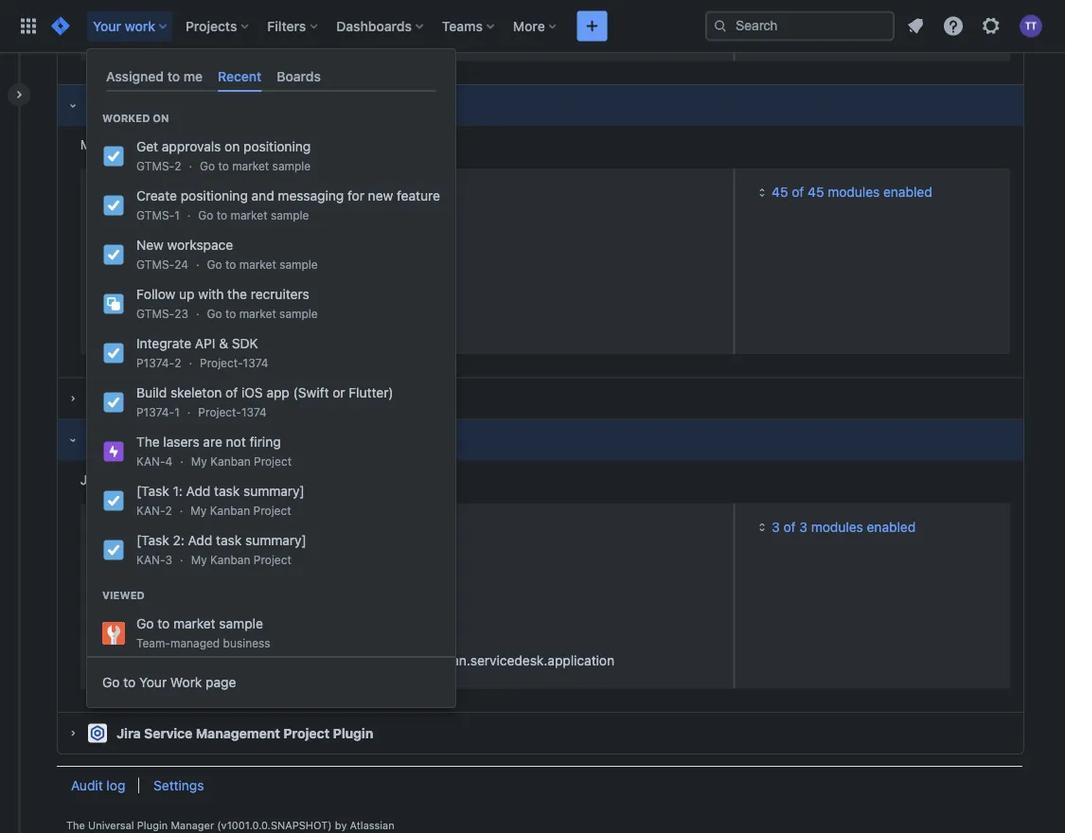 Task type: describe. For each thing, give the bounding box(es) containing it.
0 vertical spatial polaris
[[150, 97, 194, 113]]

2 for approvals
[[174, 159, 181, 173]]

are
[[203, 435, 222, 450]]

1 vertical spatial of
[[226, 385, 238, 401]]

summary] for [task 1: add task summary]
[[244, 484, 305, 499]]

sample up create positioning and messaging for new feature
[[272, 159, 311, 173]]

available for application
[[203, 519, 256, 535]]

on
[[153, 112, 169, 125]]

team-
[[136, 637, 171, 650]]

skeleton
[[171, 385, 222, 401]]

market for workspace
[[239, 258, 276, 271]]

1:
[[173, 484, 183, 499]]

log
[[107, 778, 125, 794]]

work
[[170, 675, 202, 691]]

viewed
[[102, 590, 145, 602]]

projects button
[[180, 11, 256, 41]]

approvals
[[162, 139, 221, 155]]

0 vertical spatial positioning
[[244, 139, 311, 155]]

Search field
[[706, 11, 895, 41]]

atlassian link
[[350, 820, 395, 832]]

not
[[226, 435, 246, 450]]

your work
[[93, 18, 155, 34]]

jira for jira service management application definition plugin
[[80, 472, 103, 488]]

settings
[[154, 778, 204, 794]]

app
[[383, 4, 406, 17]]

go down with
[[207, 307, 222, 320]]

1 for positioning
[[174, 209, 180, 222]]

of for 45
[[792, 184, 805, 200]]

to left work on the bottom
[[123, 675, 136, 691]]

the lasers are not firing
[[136, 435, 281, 450]]

0 vertical spatial for
[[129, 137, 146, 152]]

tab list containing assigned to me
[[99, 61, 444, 92]]

com.atlassian.servicedesk.application
[[383, 653, 615, 669]]

project up the application
[[254, 455, 292, 468]]

settings link
[[154, 778, 204, 794]]

the for the universal plugin manager (v1001.0.0.snapshot) by atlassian
[[66, 820, 85, 832]]

plugin
[[370, 472, 407, 488]]

api
[[195, 336, 216, 352]]

project- for of
[[198, 406, 241, 419]]

workspace
[[167, 238, 233, 253]]

p1374- for integrate
[[136, 356, 175, 370]]

universal
[[88, 820, 134, 832]]

with
[[198, 287, 224, 302]]

2 my kanban project from the top
[[191, 504, 291, 517]]

modules for 3
[[812, 519, 864, 535]]

integrate api & sdk
[[136, 336, 258, 352]]

your profile and settings image
[[1020, 15, 1043, 37]]

firing
[[250, 435, 281, 450]]

by
[[335, 820, 347, 832]]

page
[[206, 675, 236, 691]]

to inside go to market sample team-managed business
[[157, 616, 170, 632]]

1 vertical spatial positioning
[[181, 188, 248, 204]]

go to market sample down on
[[200, 159, 311, 173]]

worked
[[102, 112, 150, 125]]

market inside go to market sample team-managed business
[[173, 616, 216, 632]]

project- for &
[[200, 356, 243, 370]]

go to your work page
[[102, 675, 236, 691]]

3 of 3 modules enabled
[[772, 519, 916, 535]]

2 for 1:
[[165, 504, 172, 517]]

go inside go to your work page link
[[102, 675, 120, 691]]

key:
[[409, 4, 432, 17]]

and
[[252, 188, 274, 204]]

1 vertical spatial plugin
[[137, 820, 168, 832]]

45 of 45 modules enabled link
[[755, 184, 933, 200]]

lasers
[[163, 435, 200, 450]]

gtms-24
[[136, 258, 189, 271]]

more button
[[508, 11, 564, 41]]

app key: com.pyxis.greenhopper.jira
[[383, 4, 548, 40]]

assigned
[[106, 68, 164, 84]]

audit log link
[[71, 778, 125, 794]]

45 of 45 modules enabled
[[772, 184, 933, 200]]

audit
[[71, 778, 103, 794]]

filters
[[268, 18, 306, 34]]

24
[[174, 258, 189, 271]]

kan-3
[[136, 553, 173, 567]]

0 horizontal spatial 3
[[165, 553, 173, 567]]

jira for jira service management project plugin
[[117, 726, 141, 741]]

appswitcher icon image
[[17, 15, 40, 37]]

banner containing your work
[[0, 0, 1066, 53]]

get
[[136, 139, 158, 155]]

[task 2: add task summary]
[[136, 533, 307, 549]]

go to market sample for positioning
[[198, 209, 309, 222]]

go to market sample team-managed business
[[136, 616, 271, 650]]

2 my from the top
[[191, 504, 207, 517]]

gtms-23
[[136, 307, 188, 320]]

go to market sample for workspace
[[207, 258, 318, 271]]

go inside go to market sample team-managed business
[[136, 616, 154, 632]]

or
[[333, 385, 345, 401]]

p1374-2
[[136, 356, 181, 370]]

&
[[219, 336, 228, 352]]

2:
[[173, 533, 185, 549]]

the
[[227, 287, 247, 302]]

manager
[[171, 820, 214, 832]]

jira for jira service management
[[117, 391, 141, 406]]

my kanban project for not
[[191, 455, 292, 468]]

notifications image
[[905, 15, 927, 37]]

me
[[184, 68, 203, 84]]

new workspace
[[136, 238, 233, 253]]

1374 for ios
[[241, 406, 267, 419]]

1 horizontal spatial your
[[139, 675, 167, 691]]

new
[[368, 188, 393, 204]]

boards
[[277, 68, 321, 84]]

of for 3
[[784, 519, 796, 535]]

gtms-2
[[136, 159, 181, 173]]

23
[[174, 307, 188, 320]]

search image
[[713, 18, 729, 34]]

jira for jira service management application
[[117, 432, 141, 448]]

service for jira service management
[[144, 391, 193, 406]]

kanban for task
[[210, 553, 251, 567]]

go to your work page link
[[87, 664, 456, 702]]

integrate
[[136, 336, 191, 352]]

p1374-1
[[136, 406, 180, 419]]

screenshots for management
[[125, 519, 200, 535]]

app
[[267, 385, 290, 401]]

(swift
[[293, 385, 329, 401]]

management for jira service management application
[[196, 432, 280, 448]]

create image
[[581, 15, 604, 37]]

com.pyxis.greenhopper.jira
[[383, 24, 548, 40]]

my kanban project for task
[[191, 553, 292, 567]]

management for jira service management
[[196, 391, 280, 406]]

recent
[[218, 68, 262, 84]]

atlassian
[[350, 820, 395, 832]]

sample for positioning
[[271, 209, 309, 222]]

market for positioning
[[231, 209, 268, 222]]

gtms-1
[[136, 209, 180, 222]]

jira polaris module
[[117, 97, 245, 113]]

go down "approvals"
[[200, 159, 215, 173]]

1 45 from the left
[[772, 184, 789, 200]]

kan-4
[[136, 455, 173, 468]]

messaging
[[278, 188, 344, 204]]

work
[[125, 18, 155, 34]]

modules for 45
[[828, 184, 880, 200]]

gtms- for create
[[136, 209, 174, 222]]

market for up
[[239, 307, 276, 320]]

1374 for sdk
[[243, 356, 269, 370]]

application
[[283, 432, 357, 448]]

teams button
[[437, 11, 502, 41]]

1 horizontal spatial for
[[348, 188, 365, 204]]

add for 1:
[[186, 484, 211, 499]]

recruiters
[[251, 287, 309, 302]]



Task type: vqa. For each thing, say whether or not it's contained in the screenshot.
pie chart report
no



Task type: locate. For each thing, give the bounding box(es) containing it.
of
[[792, 184, 805, 200], [226, 385, 238, 401], [784, 519, 796, 535]]

kanban down '[task 1: add task summary]' on the left of page
[[210, 504, 250, 517]]

follow
[[136, 287, 176, 302]]

0 vertical spatial project-1374
[[200, 356, 269, 370]]

to left me
[[167, 68, 180, 84]]

module
[[80, 137, 126, 152]]

jira up gtms-2
[[150, 137, 172, 152]]

sdk
[[232, 336, 258, 352]]

gtms- down the new
[[136, 258, 174, 271]]

sample inside go to market sample team-managed business
[[219, 616, 263, 632]]

gtms- down 'get'
[[136, 159, 174, 173]]

task for 1:
[[214, 484, 240, 499]]

2 down "approvals"
[[174, 159, 181, 173]]

1 horizontal spatial 3
[[772, 519, 780, 535]]

[task 1: add task summary]
[[136, 484, 305, 499]]

0 vertical spatial available
[[203, 184, 256, 200]]

my down [task 2: add task summary]
[[191, 553, 207, 567]]

go left work on the bottom
[[102, 675, 120, 691]]

management for jira service management project plugin
[[196, 726, 280, 741]]

1 kan- from the top
[[136, 455, 165, 468]]

for left new
[[348, 188, 365, 204]]

up
[[179, 287, 195, 302]]

project down [task 2: add task summary]
[[254, 553, 292, 567]]

0 vertical spatial 2
[[174, 159, 181, 173]]

service up the 4
[[144, 432, 193, 448]]

3 my from the top
[[191, 553, 207, 567]]

my kanban project
[[191, 455, 292, 468], [191, 504, 291, 517], [191, 553, 292, 567]]

kan-
[[136, 455, 165, 468], [136, 504, 165, 517], [136, 553, 165, 567]]

sample down recruiters
[[280, 307, 318, 320]]

1 for skeleton
[[175, 406, 180, 419]]

0 vertical spatial my
[[191, 455, 207, 468]]

to up team-
[[157, 616, 170, 632]]

sample up recruiters
[[280, 258, 318, 271]]

project-1374 for &
[[200, 356, 269, 370]]

add right the 1:
[[186, 484, 211, 499]]

1 vertical spatial modules
[[812, 519, 864, 535]]

2 vertical spatial 2
[[165, 504, 172, 517]]

go to market sample down and
[[198, 209, 309, 222]]

polaris left on
[[176, 137, 217, 152]]

definition
[[309, 472, 366, 488]]

1 vertical spatial [task
[[136, 533, 169, 549]]

0 vertical spatial 1374
[[243, 356, 269, 370]]

no
[[104, 184, 121, 200], [104, 519, 121, 535]]

screenshots for jira
[[125, 184, 200, 200]]

no left create
[[104, 184, 121, 200]]

0 vertical spatial summary]
[[244, 484, 305, 499]]

2 horizontal spatial 3
[[800, 519, 808, 535]]

project-1374 down ios
[[198, 406, 267, 419]]

my kanban project down '[task 1: add task summary]' on the left of page
[[191, 504, 291, 517]]

plugin
[[333, 726, 374, 741], [137, 820, 168, 832]]

sample
[[272, 159, 311, 173], [271, 209, 309, 222], [280, 258, 318, 271], [280, 307, 318, 320], [219, 616, 263, 632]]

gtms- for get
[[136, 159, 174, 173]]

[task up 'kan-2'
[[136, 484, 169, 499]]

1 down skeleton
[[175, 406, 180, 419]]

the for the lasers are not firing
[[136, 435, 160, 450]]

1 horizontal spatial plugin
[[333, 726, 374, 741]]

market down on
[[232, 159, 269, 173]]

service for jira service management application definition plugin
[[106, 472, 152, 488]]

banner
[[0, 0, 1066, 53]]

the
[[136, 435, 160, 450], [66, 820, 85, 832]]

1 vertical spatial for
[[348, 188, 365, 204]]

to down get approvals on positioning
[[218, 159, 229, 173]]

sidebar navigation image
[[0, 76, 42, 114]]

get approvals on positioning
[[136, 139, 311, 155]]

1 vertical spatial project-1374
[[198, 406, 267, 419]]

2 down the 4
[[165, 504, 172, 517]]

2 screenshots from the top
[[125, 519, 200, 535]]

my kanban project down [task 2: add task summary]
[[191, 553, 292, 567]]

available for polaris
[[203, 184, 256, 200]]

p1374- down integrate
[[136, 356, 175, 370]]

0 horizontal spatial plugin
[[137, 820, 168, 832]]

2 [task from the top
[[136, 533, 169, 549]]

1 vertical spatial kanban
[[210, 504, 250, 517]]

build skeleton of ios app (swift or flutter)
[[136, 385, 394, 401]]

summary] down the firing
[[244, 484, 305, 499]]

available down '[task 1: add task summary]' on the left of page
[[203, 519, 256, 535]]

1374
[[243, 356, 269, 370], [241, 406, 267, 419]]

2 no screenshots available from the top
[[104, 519, 256, 535]]

project- down skeleton
[[198, 406, 241, 419]]

4
[[165, 455, 173, 468]]

3 of 3 modules enabled link
[[755, 519, 916, 535]]

jira
[[117, 97, 147, 113]]

0 vertical spatial task
[[214, 484, 240, 499]]

1 no from the top
[[104, 184, 121, 200]]

plugin up by
[[333, 726, 374, 741]]

module
[[197, 97, 245, 113]]

kan- up 'viewed'
[[136, 553, 165, 567]]

2 available from the top
[[203, 519, 256, 535]]

0 vertical spatial kanban
[[211, 455, 251, 468]]

kanban down [task 2: add task summary]
[[210, 553, 251, 567]]

assigned to me
[[106, 68, 203, 84]]

service down p1374-2
[[144, 391, 193, 406]]

go to market sample down recruiters
[[207, 307, 318, 320]]

positioning right on
[[244, 139, 311, 155]]

kan- for the lasers are not firing
[[136, 455, 165, 468]]

0 vertical spatial no
[[104, 184, 121, 200]]

service
[[144, 391, 193, 406], [144, 432, 193, 448], [106, 472, 152, 488], [144, 726, 193, 741]]

create
[[136, 188, 177, 204]]

to up workspace
[[217, 209, 227, 222]]

1 horizontal spatial the
[[136, 435, 160, 450]]

0 vertical spatial your
[[93, 18, 121, 34]]

[task for [task 2: add task summary]
[[136, 533, 169, 549]]

enabled for 3 of 3 modules enabled
[[867, 519, 916, 535]]

my
[[191, 455, 207, 468], [191, 504, 207, 517], [191, 553, 207, 567]]

no screenshots available for jira
[[104, 184, 256, 200]]

1 vertical spatial enabled
[[867, 519, 916, 535]]

no left 2:
[[104, 519, 121, 535]]

for
[[129, 137, 146, 152], [348, 188, 365, 204]]

1 vertical spatial available
[[203, 519, 256, 535]]

1 vertical spatial my
[[191, 504, 207, 517]]

summary]
[[244, 484, 305, 499], [245, 533, 307, 549]]

1 vertical spatial the
[[66, 820, 85, 832]]

enabled
[[884, 184, 933, 200], [867, 519, 916, 535]]

go to market sample
[[200, 159, 311, 173], [198, 209, 309, 222], [207, 258, 318, 271], [207, 307, 318, 320]]

kanban down not
[[211, 455, 251, 468]]

filters button
[[262, 11, 325, 41]]

my down the lasers are not firing
[[191, 455, 207, 468]]

plugin left manager
[[137, 820, 168, 832]]

2 45 from the left
[[808, 184, 825, 200]]

0 vertical spatial modules
[[828, 184, 880, 200]]

teams
[[442, 18, 483, 34]]

0 vertical spatial my kanban project
[[191, 455, 292, 468]]

project-1374 for of
[[198, 406, 267, 419]]

[task for [task 1: add task summary]
[[136, 484, 169, 499]]

0 vertical spatial enabled
[[884, 184, 933, 200]]

kanban for not
[[211, 455, 251, 468]]

jira up log
[[117, 726, 141, 741]]

0 horizontal spatial the
[[66, 820, 85, 832]]

available
[[203, 184, 256, 200], [203, 519, 256, 535]]

1 1 from the top
[[174, 209, 180, 222]]

1 vertical spatial 2
[[175, 356, 181, 370]]

the up kan-4
[[136, 435, 160, 450]]

jira
[[150, 137, 172, 152], [117, 391, 141, 406], [117, 432, 141, 448], [80, 472, 103, 488], [117, 726, 141, 741]]

jira left the 1:
[[80, 472, 103, 488]]

task for 2:
[[216, 533, 242, 549]]

flutter)
[[349, 385, 394, 401]]

service down go to your work page
[[144, 726, 193, 741]]

2 vertical spatial of
[[784, 519, 796, 535]]

1 no screenshots available from the top
[[104, 184, 256, 200]]

go down workspace
[[207, 258, 222, 271]]

no screenshots available up gtms-1
[[104, 184, 256, 200]]

0 vertical spatial plugin
[[333, 726, 374, 741]]

1 my kanban project from the top
[[191, 455, 292, 468]]

polaris down the assigned to me at the top left of page
[[150, 97, 194, 113]]

your
[[93, 18, 121, 34], [139, 675, 167, 691]]

sample for up
[[280, 307, 318, 320]]

1 vertical spatial add
[[188, 533, 213, 549]]

service down kan-4
[[106, 472, 152, 488]]

2 vertical spatial my kanban project
[[191, 553, 292, 567]]

0 horizontal spatial your
[[93, 18, 121, 34]]

worked on
[[102, 112, 169, 125]]

0 vertical spatial [task
[[136, 484, 169, 499]]

1 [task from the top
[[136, 484, 169, 499]]

modules
[[828, 184, 880, 200], [812, 519, 864, 535]]

kan-2
[[136, 504, 172, 517]]

polaris
[[150, 97, 194, 113], [176, 137, 217, 152]]

service for jira service management application
[[144, 432, 193, 448]]

audit log
[[71, 778, 125, 794]]

3
[[772, 519, 780, 535], [800, 519, 808, 535], [165, 553, 173, 567]]

p1374- down build at the left top of page
[[136, 406, 175, 419]]

1 my from the top
[[191, 455, 207, 468]]

1 horizontal spatial 45
[[808, 184, 825, 200]]

2 vertical spatial kan-
[[136, 553, 165, 567]]

no screenshots available
[[104, 184, 256, 200], [104, 519, 256, 535]]

for down worked on
[[129, 137, 146, 152]]

your left work on the bottom
[[139, 675, 167, 691]]

sample for workspace
[[280, 258, 318, 271]]

1 vertical spatial p1374-
[[136, 406, 175, 419]]

no for jira
[[104, 519, 121, 535]]

2 1 from the top
[[175, 406, 180, 419]]

[task up kan-3
[[136, 533, 169, 549]]

gtms- for new
[[136, 258, 174, 271]]

1 vertical spatial your
[[139, 675, 167, 691]]

management for jira service management application definition plugin
[[155, 472, 235, 488]]

summary] for [task 2: add task summary]
[[245, 533, 307, 549]]

2 no from the top
[[104, 519, 121, 535]]

1 vertical spatial screenshots
[[125, 519, 200, 535]]

gtms- down follow
[[136, 307, 174, 320]]

no for module
[[104, 184, 121, 200]]

ios
[[242, 385, 263, 401]]

sample up business
[[219, 616, 263, 632]]

go up team-
[[136, 616, 154, 632]]

jira down p1374-2
[[117, 391, 141, 406]]

0 horizontal spatial for
[[129, 137, 146, 152]]

new
[[136, 238, 164, 253]]

jira service management application
[[117, 432, 357, 448]]

3 my kanban project from the top
[[191, 553, 292, 567]]

1 down create
[[174, 209, 180, 222]]

no screenshots available down 'kan-2'
[[104, 519, 256, 535]]

project- down '&' at left top
[[200, 356, 243, 370]]

primary element
[[11, 0, 706, 53]]

0 vertical spatial kan-
[[136, 455, 165, 468]]

1 vertical spatial summary]
[[245, 533, 307, 549]]

2 for api
[[175, 356, 181, 370]]

kan- for [task 2: add task summary]
[[136, 553, 165, 567]]

go up workspace
[[198, 209, 214, 222]]

1 vertical spatial polaris
[[176, 137, 217, 152]]

task right the 1:
[[214, 484, 240, 499]]

summary] down the application
[[245, 533, 307, 549]]

projects
[[186, 18, 237, 34]]

help image
[[943, 15, 965, 37]]

project-1374 down '&' at left top
[[200, 356, 269, 370]]

1 vertical spatial kan-
[[136, 504, 165, 517]]

to up the
[[225, 258, 236, 271]]

project-1374
[[200, 356, 269, 370], [198, 406, 267, 419]]

45
[[772, 184, 789, 200], [808, 184, 825, 200]]

settings image
[[981, 15, 1003, 37]]

gtms- down create
[[136, 209, 174, 222]]

0 vertical spatial project-
[[200, 356, 243, 370]]

1374 down "sdk"
[[243, 356, 269, 370]]

add right 2:
[[188, 533, 213, 549]]

the left universal
[[66, 820, 85, 832]]

module for jira polaris
[[80, 137, 217, 152]]

jira up kan-4
[[117, 432, 141, 448]]

go to market sample up recruiters
[[207, 258, 318, 271]]

0 vertical spatial no screenshots available
[[104, 184, 256, 200]]

jira service management
[[117, 391, 280, 406]]

jira software image
[[49, 15, 72, 37], [49, 15, 72, 37]]

project down the application
[[253, 504, 291, 517]]

2 vertical spatial kanban
[[210, 553, 251, 567]]

project down go to your work page link on the left bottom
[[283, 726, 330, 741]]

0 horizontal spatial 45
[[772, 184, 789, 200]]

task
[[214, 484, 240, 499], [216, 533, 242, 549]]

2
[[174, 159, 181, 173], [175, 356, 181, 370], [165, 504, 172, 517]]

p1374- for build
[[136, 406, 175, 419]]

my for are
[[191, 455, 207, 468]]

sample down create positioning and messaging for new feature
[[271, 209, 309, 222]]

1 vertical spatial 1374
[[241, 406, 267, 419]]

0 vertical spatial screenshots
[[125, 184, 200, 200]]

0 vertical spatial 1
[[174, 209, 180, 222]]

dashboards
[[337, 18, 412, 34]]

1 vertical spatial no screenshots available
[[104, 519, 256, 535]]

market up the
[[239, 258, 276, 271]]

service for jira service management project plugin
[[144, 726, 193, 741]]

positioning left and
[[181, 188, 248, 204]]

my down '[task 1: add task summary]' on the left of page
[[191, 504, 207, 517]]

no screenshots available for management
[[104, 519, 256, 535]]

jira service management project plugin
[[117, 726, 374, 741]]

to inside tab list
[[167, 68, 180, 84]]

create positioning and messaging for new feature
[[136, 188, 440, 204]]

screenshots up gtms-1
[[125, 184, 200, 200]]

application
[[239, 472, 306, 488]]

the universal plugin manager (v1001.0.0.snapshot) by atlassian
[[66, 820, 395, 832]]

enabled for 45 of 45 modules enabled
[[884, 184, 933, 200]]

1 vertical spatial my kanban project
[[191, 504, 291, 517]]

1 vertical spatial 1
[[175, 406, 180, 419]]

kan- up kan-3
[[136, 504, 165, 517]]

tab list
[[99, 61, 444, 92]]

2 down integrate
[[175, 356, 181, 370]]

0 vertical spatial the
[[136, 435, 160, 450]]

kan- for [task 1: add task summary]
[[136, 504, 165, 517]]

1374 down ios
[[241, 406, 267, 419]]

your left work
[[93, 18, 121, 34]]

market down and
[[231, 209, 268, 222]]

3 gtms- from the top
[[136, 258, 174, 271]]

build
[[136, 385, 167, 401]]

screenshots down 'kan-2'
[[125, 519, 200, 535]]

1 vertical spatial project-
[[198, 406, 241, 419]]

1 gtms- from the top
[[136, 159, 174, 173]]

go
[[200, 159, 215, 173], [198, 209, 214, 222], [207, 258, 222, 271], [207, 307, 222, 320], [136, 616, 154, 632], [102, 675, 120, 691]]

2 kan- from the top
[[136, 504, 165, 517]]

1 screenshots from the top
[[125, 184, 200, 200]]

my for add
[[191, 553, 207, 567]]

to down the
[[225, 307, 236, 320]]

task down '[task 1: add task summary]' on the left of page
[[216, 533, 242, 549]]

on
[[225, 139, 240, 155]]

dashboards button
[[331, 11, 431, 41]]

gtms- for follow
[[136, 307, 174, 320]]

add for 2:
[[188, 533, 213, 549]]

p1374-
[[136, 356, 175, 370], [136, 406, 175, 419]]

available down on
[[203, 184, 256, 200]]

market down the
[[239, 307, 276, 320]]

your work button
[[87, 11, 174, 41]]

jira service management application definition plugin
[[80, 472, 407, 488]]

0 vertical spatial p1374-
[[136, 356, 175, 370]]

business
[[223, 637, 271, 650]]

kan- down lasers
[[136, 455, 165, 468]]

1 vertical spatial no
[[104, 519, 121, 535]]

0 vertical spatial add
[[186, 484, 211, 499]]

follow up with the recruiters
[[136, 287, 309, 302]]

2 p1374- from the top
[[136, 406, 175, 419]]

2 gtms- from the top
[[136, 209, 174, 222]]

my kanban project up jira service management application definition plugin
[[191, 455, 292, 468]]

2 vertical spatial my
[[191, 553, 207, 567]]

1 vertical spatial task
[[216, 533, 242, 549]]

your inside popup button
[[93, 18, 121, 34]]

3 kan- from the top
[[136, 553, 165, 567]]

managed
[[171, 637, 220, 650]]

4 gtms- from the top
[[136, 307, 174, 320]]

1 available from the top
[[203, 184, 256, 200]]

1 p1374- from the top
[[136, 356, 175, 370]]

go to market sample for up
[[207, 307, 318, 320]]

market up the managed
[[173, 616, 216, 632]]

0 vertical spatial of
[[792, 184, 805, 200]]

more
[[513, 18, 545, 34]]



